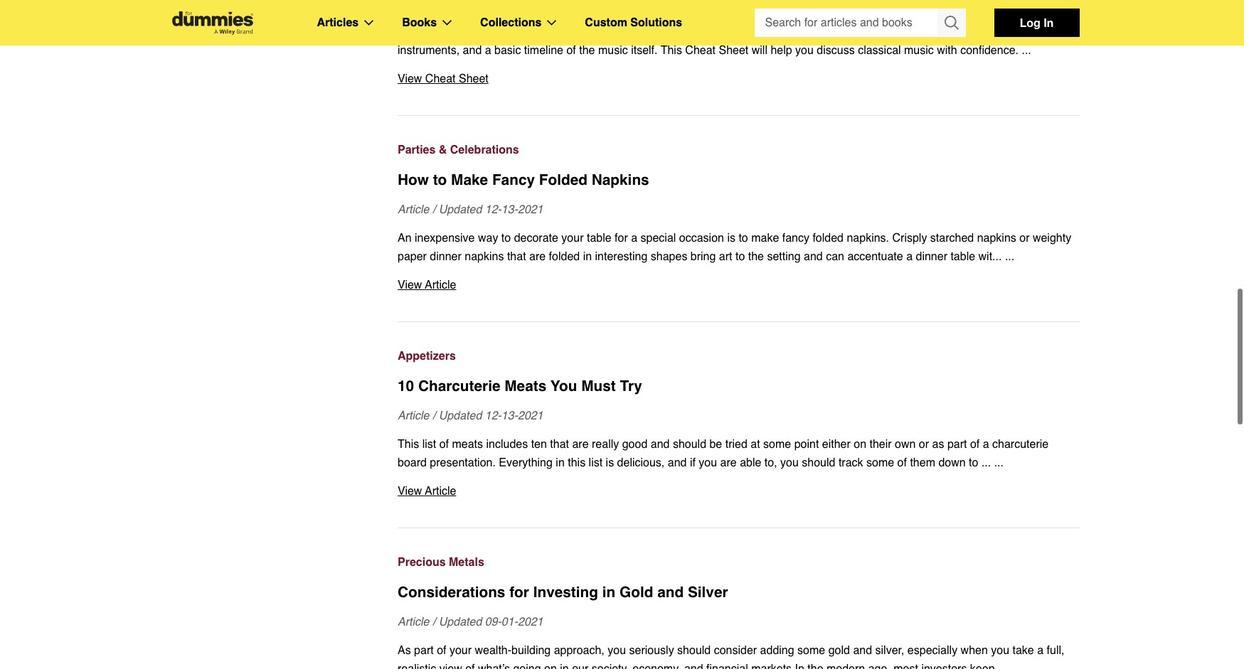 Task type: locate. For each thing, give the bounding box(es) containing it.
music up the basic
[[510, 26, 539, 38]]

0 vertical spatial when
[[726, 26, 753, 38]]

starched
[[930, 232, 974, 245]]

is inside an inexpensive way to decorate your table for a special occasion is to make fancy folded napkins. crisply starched napkins or weighty paper dinner napkins that are folded in interesting shapes bring art to the setting and can accentuate a dinner table wit...
[[727, 232, 735, 245]]

meats
[[504, 378, 546, 395]]

some left gold at the right bottom
[[797, 644, 825, 657]]

should up if
[[673, 438, 706, 451]]

0 horizontal spatial for
[[509, 584, 529, 601]]

13- up includes
[[501, 410, 518, 423]]

to left ...
[[969, 457, 978, 469]]

or
[[1019, 232, 1030, 245], [919, 438, 929, 451]]

2021 up decorate
[[518, 203, 543, 216]]

0 vertical spatial view article link
[[398, 276, 1079, 294]]

0 horizontal spatial some
[[763, 438, 791, 451]]

napkins down way in the top left of the page
[[465, 250, 504, 263]]

how to make fancy folded napkins link
[[398, 169, 1079, 191]]

becomes
[[542, 26, 589, 38]]

group
[[754, 9, 966, 37]]

2021 up building in the left of the page
[[518, 616, 543, 629]]

most
[[894, 663, 918, 669]]

try
[[620, 378, 642, 395]]

1 horizontal spatial when
[[961, 644, 988, 657]]

sheet down instruments,
[[459, 73, 489, 85]]

1 13- from the top
[[501, 203, 518, 216]]

log in link
[[994, 9, 1079, 37]]

part inside this list of meats includes ten that are really good and should be tried at some point either on their own or as part of a charcuterie board presentation. everything in this list is delicious, and if you are able to, you should track some of them down to ...
[[947, 438, 967, 451]]

0 vertical spatial table
[[587, 232, 611, 245]]

0 vertical spatial on
[[854, 438, 866, 451]]

1 horizontal spatial list
[[589, 457, 603, 469]]

fancy
[[782, 232, 809, 245]]

2 vertical spatial are
[[720, 457, 737, 469]]

1 vertical spatial or
[[919, 438, 929, 451]]

0 horizontal spatial music
[[510, 26, 539, 38]]

collections
[[480, 16, 542, 29]]

approach,
[[554, 644, 604, 657]]

view article down board
[[398, 485, 456, 498]]

instruments,
[[398, 44, 460, 57]]

3 updated from the top
[[439, 616, 482, 629]]

1 vertical spatial folded
[[549, 250, 580, 263]]

view down board
[[398, 485, 422, 498]]

13- for meats
[[501, 410, 518, 423]]

in inside this list of meats includes ten that are really good and should be tried at some point either on their own or as part of a charcuterie board presentation. everything in this list is delicious, and if you are able to, you should track some of them down to ...
[[556, 457, 565, 469]]

your right decorate
[[561, 232, 584, 245]]

0 vertical spatial that
[[507, 250, 526, 263]]

article for how
[[398, 203, 429, 216]]

appetizers link
[[398, 347, 1079, 366]]

basic
[[494, 44, 521, 57]]

1 vertical spatial article / updated 12-13-2021
[[398, 410, 543, 423]]

in left interesting
[[583, 250, 592, 263]]

10 charcuterie meats you must try link
[[398, 376, 1079, 397]]

to inside this list of meats includes ten that are really good and should be tried at some point either on their own or as part of a charcuterie board presentation. everything in this list is delicious, and if you are able to, you should track some of them down to ...
[[969, 457, 978, 469]]

considerations for investing in gold and silver link
[[398, 582, 1079, 603]]

for
[[615, 232, 628, 245], [509, 584, 529, 601]]

article down paper in the left of the page
[[425, 279, 456, 292]]

society,
[[592, 663, 629, 669]]

or left weighty
[[1019, 232, 1030, 245]]

1 vertical spatial 12-
[[485, 410, 501, 423]]

when
[[726, 26, 753, 38], [961, 644, 988, 657]]

0 vertical spatial are
[[529, 250, 546, 263]]

0 vertical spatial updated
[[439, 203, 482, 216]]

view article
[[398, 279, 456, 292], [398, 485, 456, 498]]

that
[[507, 250, 526, 263], [550, 438, 569, 451]]

that right ten
[[550, 438, 569, 451]]

3 view from the top
[[398, 485, 422, 498]]

for up interesting
[[615, 232, 628, 245]]

0 horizontal spatial table
[[587, 232, 611, 245]]

and left can
[[804, 250, 823, 263]]

in left gold
[[602, 584, 615, 601]]

should
[[673, 438, 706, 451], [802, 457, 835, 469], [677, 644, 711, 657]]

view cheat sheet link
[[398, 70, 1079, 88]]

charcuterie
[[992, 438, 1049, 451]]

1 horizontal spatial part
[[947, 438, 967, 451]]

1 view article from the top
[[398, 279, 456, 292]]

12- for make
[[485, 203, 501, 216]]

in left our
[[560, 663, 569, 669]]

a left full,
[[1037, 644, 1044, 657]]

view cheat sheet
[[398, 73, 489, 85]]

2 vertical spatial view
[[398, 485, 422, 498]]

1 vertical spatial some
[[866, 457, 894, 469]]

1 horizontal spatial cheat
[[685, 44, 716, 57]]

/
[[432, 203, 436, 216], [432, 410, 436, 423], [432, 616, 436, 629]]

your inside an inexpensive way to decorate your table for a special occasion is to make fancy folded napkins. crisply starched napkins or weighty paper dinner napkins that are folded in interesting shapes bring art to the setting and can accentuate a dinner table wit...
[[561, 232, 584, 245]]

article down 10
[[398, 410, 429, 423]]

1 horizontal spatial is
[[727, 232, 735, 245]]

precious metals link
[[398, 553, 1079, 572]]

12-
[[485, 203, 501, 216], [485, 410, 501, 423]]

is
[[727, 232, 735, 245], [606, 457, 614, 469]]

economy,
[[633, 663, 681, 669]]

when up the will
[[726, 26, 753, 38]]

2 vertical spatial updated
[[439, 616, 482, 629]]

1 horizontal spatial folded
[[813, 232, 844, 245]]

to right art at the right top of page
[[735, 250, 745, 263]]

1 2021 from the top
[[518, 203, 543, 216]]

you right if
[[699, 457, 717, 469]]

music down quite
[[598, 44, 628, 57]]

updated
[[439, 203, 482, 216], [439, 410, 482, 423], [439, 616, 482, 629]]

2 vertical spatial /
[[432, 616, 436, 629]]

board
[[398, 457, 427, 469]]

updated down make
[[439, 203, 482, 216]]

as part of your wealth-building approach, you seriously should consider adding some gold and silver, especially when you take a full, realistic view of what's going on in our society, economy, and financial markets.in the modern age, most investors keep...
[[398, 644, 1064, 669]]

0 vertical spatial or
[[1019, 232, 1030, 245]]

0 horizontal spatial cheat
[[425, 73, 456, 85]]

consider
[[714, 644, 757, 657]]

in inside an inexpensive way to decorate your table for a special occasion is to make fancy folded napkins. crisply starched napkins or weighty paper dinner napkins that are folded in interesting shapes bring art to the setting and can accentuate a dinner table wit...
[[583, 250, 592, 263]]

0 vertical spatial is
[[727, 232, 735, 245]]

/ for considerations
[[432, 616, 436, 629]]

article / updated 12-13-2021 for charcuterie
[[398, 410, 543, 423]]

are inside an inexpensive way to decorate your table for a special occasion is to make fancy folded napkins. crisply starched napkins or weighty paper dinner napkins that are folded in interesting shapes bring art to the setting and can accentuate a dinner table wit...
[[529, 250, 546, 263]]

0 vertical spatial classical
[[463, 26, 506, 38]]

the inside an inexpensive way to decorate your table for a special occasion is to make fancy folded napkins. crisply starched napkins or weighty paper dinner napkins that are folded in interesting shapes bring art to the setting and can accentuate a dinner table wit...
[[748, 250, 764, 263]]

updated for charcuterie
[[439, 410, 482, 423]]

1 vertical spatial view article
[[398, 485, 456, 498]]

/ down charcuterie
[[432, 410, 436, 423]]

2 vertical spatial should
[[677, 644, 711, 657]]

when inside the world of classical music becomes quite a bit less mysterious when you know the names and functions of all the musical instruments, and a basic timeline of the music itself. this cheat sheet will help you discuss classical music with confidence.
[[726, 26, 753, 38]]

0 horizontal spatial part
[[414, 644, 434, 657]]

1 view from the top
[[398, 73, 422, 85]]

1 horizontal spatial dinner
[[916, 250, 947, 263]]

0 horizontal spatial dinner
[[430, 250, 462, 263]]

part up the realistic
[[414, 644, 434, 657]]

napkins up 'wit...' on the top right of page
[[977, 232, 1016, 245]]

dinner
[[430, 250, 462, 263], [916, 250, 947, 263]]

view down instruments,
[[398, 73, 422, 85]]

is down really
[[606, 457, 614, 469]]

a inside this list of meats includes ten that are really good and should be tried at some point either on their own or as part of a charcuterie board presentation. everything in this list is delicious, and if you are able to, you should track some of them down to ...
[[983, 438, 989, 451]]

table
[[587, 232, 611, 245], [951, 250, 975, 263]]

0 horizontal spatial folded
[[549, 250, 580, 263]]

0 horizontal spatial is
[[606, 457, 614, 469]]

1 horizontal spatial or
[[1019, 232, 1030, 245]]

1 vertical spatial view article link
[[398, 482, 1079, 501]]

1 vertical spatial that
[[550, 438, 569, 451]]

a left the basic
[[485, 44, 491, 57]]

paper
[[398, 250, 427, 263]]

your
[[561, 232, 584, 245], [449, 644, 472, 657]]

financial
[[706, 663, 748, 669]]

on left their
[[854, 438, 866, 451]]

when up keep...
[[961, 644, 988, 657]]

shapes
[[651, 250, 687, 263]]

the
[[398, 26, 417, 38]]

0 vertical spatial should
[[673, 438, 706, 451]]

should down point
[[802, 457, 835, 469]]

cheat
[[685, 44, 716, 57], [425, 73, 456, 85]]

2 vertical spatial some
[[797, 644, 825, 657]]

0 vertical spatial 2021
[[518, 203, 543, 216]]

table up interesting
[[587, 232, 611, 245]]

1 vertical spatial napkins
[[465, 250, 504, 263]]

2 / from the top
[[432, 410, 436, 423]]

with
[[937, 44, 957, 57]]

1 vertical spatial view
[[398, 279, 422, 292]]

12- up includes
[[485, 410, 501, 423]]

dinner down starched
[[916, 250, 947, 263]]

updated for to
[[439, 203, 482, 216]]

logo image
[[165, 11, 260, 34]]

article up an
[[398, 203, 429, 216]]

view
[[439, 663, 462, 669]]

1 vertical spatial your
[[449, 644, 472, 657]]

cheat down instruments,
[[425, 73, 456, 85]]

bit
[[629, 26, 641, 38]]

1 horizontal spatial are
[[572, 438, 589, 451]]

music down functions
[[904, 44, 934, 57]]

1 horizontal spatial your
[[561, 232, 584, 245]]

2 12- from the top
[[485, 410, 501, 423]]

how to make fancy folded napkins
[[398, 171, 649, 188]]

2 view article link from the top
[[398, 482, 1079, 501]]

dinner down inexpensive
[[430, 250, 462, 263]]

1 vertical spatial cheat
[[425, 73, 456, 85]]

0 vertical spatial your
[[561, 232, 584, 245]]

this list of meats includes ten that are really good and should be tried at some point either on their own or as part of a charcuterie board presentation. everything in this list is delicious, and if you are able to, you should track some of them down to ...
[[398, 438, 1049, 469]]

0 vertical spatial 12-
[[485, 203, 501, 216]]

1 horizontal spatial for
[[615, 232, 628, 245]]

some
[[763, 438, 791, 451], [866, 457, 894, 469], [797, 644, 825, 657]]

world
[[420, 26, 448, 38]]

list up board
[[422, 438, 436, 451]]

your up the view
[[449, 644, 472, 657]]

this
[[568, 457, 585, 469]]

of right the view
[[465, 663, 475, 669]]

0 vertical spatial article / updated 12-13-2021
[[398, 203, 543, 216]]

classical
[[463, 26, 506, 38], [858, 44, 901, 57]]

0 vertical spatial sheet
[[719, 44, 748, 57]]

1 vertical spatial part
[[414, 644, 434, 657]]

some up to,
[[763, 438, 791, 451]]

full,
[[1047, 644, 1064, 657]]

the down 'make'
[[748, 250, 764, 263]]

article up as
[[398, 616, 429, 629]]

are down tried
[[720, 457, 737, 469]]

0 vertical spatial for
[[615, 232, 628, 245]]

3 / from the top
[[432, 616, 436, 629]]

your inside as part of your wealth-building approach, you seriously should consider adding some gold and silver, especially when you take a full, realistic view of what's going on in our society, economy, and financial markets.in the modern age, most investors keep...
[[449, 644, 472, 657]]

2 article / updated 12-13-2021 from the top
[[398, 410, 543, 423]]

0 horizontal spatial this
[[398, 438, 419, 451]]

some down their
[[866, 457, 894, 469]]

you
[[756, 26, 775, 38], [795, 44, 814, 57], [699, 457, 717, 469], [780, 457, 799, 469], [608, 644, 626, 657], [991, 644, 1009, 657]]

to left 'make'
[[739, 232, 748, 245]]

and
[[864, 26, 883, 38], [463, 44, 482, 57], [804, 250, 823, 263], [651, 438, 670, 451], [668, 457, 687, 469], [657, 584, 684, 601], [853, 644, 872, 657], [684, 663, 703, 669]]

to right how on the top left of page
[[433, 171, 447, 188]]

13-
[[501, 203, 518, 216], [501, 410, 518, 423]]

1 view article link from the top
[[398, 276, 1079, 294]]

the inside as part of your wealth-building approach, you seriously should consider adding some gold and silver, especially when you take a full, realistic view of what's going on in our society, economy, and financial markets.in the modern age, most investors keep...
[[808, 663, 823, 669]]

1 horizontal spatial some
[[797, 644, 825, 657]]

0 vertical spatial napkins
[[977, 232, 1016, 245]]

2 2021 from the top
[[518, 410, 543, 423]]

0 vertical spatial cheat
[[685, 44, 716, 57]]

1 dinner from the left
[[430, 250, 462, 263]]

0 horizontal spatial on
[[544, 663, 557, 669]]

0 vertical spatial some
[[763, 438, 791, 451]]

1 vertical spatial table
[[951, 250, 975, 263]]

0 vertical spatial view
[[398, 73, 422, 85]]

/ down considerations
[[432, 616, 436, 629]]

1 vertical spatial 2021
[[518, 410, 543, 423]]

cheat inside the world of classical music becomes quite a bit less mysterious when you know the names and functions of all the musical instruments, and a basic timeline of the music itself. this cheat sheet will help you discuss classical music with confidence.
[[685, 44, 716, 57]]

1 / from the top
[[432, 203, 436, 216]]

celebrations
[[450, 144, 519, 156]]

2021 up ten
[[518, 410, 543, 423]]

this inside this list of meats includes ten that are really good and should be tried at some point either on their own or as part of a charcuterie board presentation. everything in this list is delicious, and if you are able to, you should track some of them down to ...
[[398, 438, 419, 451]]

are up this
[[572, 438, 589, 451]]

1 vertical spatial on
[[544, 663, 557, 669]]

1 horizontal spatial that
[[550, 438, 569, 451]]

1 horizontal spatial on
[[854, 438, 866, 451]]

2 vertical spatial 2021
[[518, 616, 543, 629]]

table down starched
[[951, 250, 975, 263]]

should inside as part of your wealth-building approach, you seriously should consider adding some gold and silver, especially when you take a full, realistic view of what's going on in our society, economy, and financial markets.in the modern age, most investors keep...
[[677, 644, 711, 657]]

0 vertical spatial 13-
[[501, 203, 518, 216]]

0 horizontal spatial or
[[919, 438, 929, 451]]

wealth-
[[475, 644, 511, 657]]

/ for how
[[432, 203, 436, 216]]

0 vertical spatial folded
[[813, 232, 844, 245]]

2 updated from the top
[[439, 410, 482, 423]]

the down quite
[[579, 44, 595, 57]]

napkins
[[592, 171, 649, 188]]

that down decorate
[[507, 250, 526, 263]]

and left the basic
[[463, 44, 482, 57]]

folded down decorate
[[549, 250, 580, 263]]

1 vertical spatial updated
[[439, 410, 482, 423]]

this up board
[[398, 438, 419, 451]]

in inside as part of your wealth-building approach, you seriously should consider adding some gold and silver, especially when you take a full, realistic view of what's going on in our society, economy, and financial markets.in the modern age, most investors keep...
[[560, 663, 569, 669]]

markets.in
[[751, 663, 804, 669]]

1 updated from the top
[[439, 203, 482, 216]]

gold
[[620, 584, 653, 601]]

in left this
[[556, 457, 565, 469]]

article / updated 09-01-2021
[[398, 616, 543, 629]]

some inside as part of your wealth-building approach, you seriously should consider adding some gold and silver, especially when you take a full, realistic view of what's going on in our society, economy, and financial markets.in the modern age, most investors keep...
[[797, 644, 825, 657]]

view article down paper in the left of the page
[[398, 279, 456, 292]]

at
[[751, 438, 760, 451]]

should up financial on the bottom right of the page
[[677, 644, 711, 657]]

is up art at the right top of page
[[727, 232, 735, 245]]

1 horizontal spatial this
[[661, 44, 682, 57]]

mysterious
[[668, 26, 723, 38]]

1 horizontal spatial sheet
[[719, 44, 748, 57]]

0 vertical spatial /
[[432, 203, 436, 216]]

view article for to
[[398, 279, 456, 292]]

are
[[529, 250, 546, 263], [572, 438, 589, 451], [720, 457, 737, 469]]

view article link down art at the right top of page
[[398, 276, 1079, 294]]

2 dinner from the left
[[916, 250, 947, 263]]

0 vertical spatial this
[[661, 44, 682, 57]]

0 horizontal spatial list
[[422, 438, 436, 451]]

0 horizontal spatial are
[[529, 250, 546, 263]]

open article categories image
[[364, 20, 374, 26]]

updated down considerations
[[439, 616, 482, 629]]

2 13- from the top
[[501, 410, 518, 423]]

this down less
[[661, 44, 682, 57]]

09-
[[485, 616, 501, 629]]

classical down functions
[[858, 44, 901, 57]]

the right all
[[962, 26, 978, 38]]

0 horizontal spatial that
[[507, 250, 526, 263]]

1 vertical spatial this
[[398, 438, 419, 451]]

silver
[[688, 584, 728, 601]]

folded up can
[[813, 232, 844, 245]]

classical up the basic
[[463, 26, 506, 38]]

view article link down able
[[398, 482, 1079, 501]]

article / updated 12-13-2021
[[398, 203, 543, 216], [398, 410, 543, 423]]

0 vertical spatial view article
[[398, 279, 456, 292]]

2 view article from the top
[[398, 485, 456, 498]]

setting
[[767, 250, 801, 263]]

0 horizontal spatial classical
[[463, 26, 506, 38]]

log in
[[1020, 16, 1054, 29]]

1 vertical spatial is
[[606, 457, 614, 469]]

12- up way in the top left of the page
[[485, 203, 501, 216]]

1 vertical spatial /
[[432, 410, 436, 423]]

this inside the world of classical music becomes quite a bit less mysterious when you know the names and functions of all the musical instruments, and a basic timeline of the music itself. this cheat sheet will help you discuss classical music with confidence.
[[661, 44, 682, 57]]

2 horizontal spatial some
[[866, 457, 894, 469]]

0 horizontal spatial when
[[726, 26, 753, 38]]

2 view from the top
[[398, 279, 422, 292]]

music
[[510, 26, 539, 38], [598, 44, 628, 57], [904, 44, 934, 57]]

0 horizontal spatial sheet
[[459, 73, 489, 85]]

view down paper in the left of the page
[[398, 279, 422, 292]]

list right this
[[589, 457, 603, 469]]

1 12- from the top
[[485, 203, 501, 216]]

3 2021 from the top
[[518, 616, 543, 629]]

investing
[[533, 584, 598, 601]]

article for considerations
[[398, 616, 429, 629]]

for up 01- at bottom
[[509, 584, 529, 601]]

1 horizontal spatial napkins
[[977, 232, 1016, 245]]

1 vertical spatial when
[[961, 644, 988, 657]]

1 vertical spatial sheet
[[459, 73, 489, 85]]

1 article / updated 12-13-2021 from the top
[[398, 203, 543, 216]]

0 horizontal spatial your
[[449, 644, 472, 657]]

you up society,
[[608, 644, 626, 657]]

part
[[947, 438, 967, 451], [414, 644, 434, 657]]

especially
[[907, 644, 957, 657]]

1 horizontal spatial music
[[598, 44, 628, 57]]

view
[[398, 73, 422, 85], [398, 279, 422, 292], [398, 485, 422, 498]]



Task type: vqa. For each thing, say whether or not it's contained in the screenshot.
left the your
yes



Task type: describe. For each thing, give the bounding box(es) containing it.
you up keep...
[[991, 644, 1009, 657]]

1 horizontal spatial table
[[951, 250, 975, 263]]

considerations for investing in gold and silver
[[398, 584, 728, 601]]

1 vertical spatial should
[[802, 457, 835, 469]]

...
[[981, 457, 991, 469]]

investors
[[921, 663, 967, 669]]

is inside this list of meats includes ten that are really good and should be tried at some point either on their own or as part of a charcuterie board presentation. everything in this list is delicious, and if you are able to, you should track some of them down to ...
[[606, 457, 614, 469]]

down
[[938, 457, 966, 469]]

seriously
[[629, 644, 674, 657]]

folded
[[539, 171, 587, 188]]

track
[[839, 457, 863, 469]]

when inside as part of your wealth-building approach, you seriously should consider adding some gold and silver, especially when you take a full, realistic view of what's going on in our society, economy, and financial markets.in the modern age, most investors keep...
[[961, 644, 988, 657]]

or inside this list of meats includes ten that are really good and should be tried at some point either on their own or as part of a charcuterie board presentation. everything in this list is delicious, and if you are able to, you should track some of them down to ...
[[919, 438, 929, 451]]

open collections list image
[[547, 20, 556, 26]]

view for 10
[[398, 485, 422, 498]]

solutions
[[630, 16, 682, 29]]

and left financial on the bottom right of the page
[[684, 663, 703, 669]]

an
[[398, 232, 412, 245]]

Search for articles and books text field
[[754, 9, 939, 37]]

2021 for investing
[[518, 616, 543, 629]]

of left all
[[935, 26, 944, 38]]

part inside as part of your wealth-building approach, you seriously should consider adding some gold and silver, especially when you take a full, realistic view of what's going on in our society, economy, and financial markets.in the modern age, most investors keep...
[[414, 644, 434, 657]]

2021 for make
[[518, 203, 543, 216]]

1 vertical spatial classical
[[858, 44, 901, 57]]

parties
[[398, 144, 436, 156]]

10 charcuterie meats you must try
[[398, 378, 642, 395]]

view article link for napkins
[[398, 276, 1079, 294]]

article for 10
[[398, 410, 429, 423]]

all
[[947, 26, 959, 38]]

and up age,
[[853, 644, 872, 657]]

their
[[870, 438, 892, 451]]

&
[[439, 144, 447, 156]]

you
[[550, 378, 577, 395]]

bring
[[691, 250, 716, 263]]

will
[[752, 44, 767, 57]]

and right the names
[[864, 26, 883, 38]]

2021 for meats
[[518, 410, 543, 423]]

special
[[641, 232, 676, 245]]

view for how
[[398, 279, 422, 292]]

/ for 10
[[432, 410, 436, 423]]

on inside this list of meats includes ten that are really good and should be tried at some point either on their own or as part of a charcuterie board presentation. everything in this list is delicious, and if you are able to, you should track some of them down to ...
[[854, 438, 866, 451]]

as
[[398, 644, 411, 657]]

less
[[644, 26, 665, 38]]

and left if
[[668, 457, 687, 469]]

parties & celebrations link
[[398, 141, 1079, 159]]

presentation.
[[430, 457, 496, 469]]

realistic
[[398, 663, 436, 669]]

log
[[1020, 16, 1040, 29]]

custom solutions
[[585, 16, 682, 29]]

0 horizontal spatial napkins
[[465, 250, 504, 263]]

that inside this list of meats includes ten that are really good and should be tried at some point either on their own or as part of a charcuterie board presentation. everything in this list is delicious, and if you are able to, you should track some of them down to ...
[[550, 438, 569, 451]]

how
[[398, 171, 429, 188]]

way
[[478, 232, 498, 245]]

a inside as part of your wealth-building approach, you seriously should consider adding some gold and silver, especially when you take a full, realistic view of what's going on in our society, economy, and financial markets.in the modern age, most investors keep...
[[1037, 644, 1044, 657]]

updated for for
[[439, 616, 482, 629]]

of right world
[[451, 26, 460, 38]]

view article for charcuterie
[[398, 485, 456, 498]]

napkins.
[[847, 232, 889, 245]]

metals
[[449, 556, 484, 569]]

1 vertical spatial are
[[572, 438, 589, 451]]

names
[[826, 26, 861, 38]]

must
[[581, 378, 616, 395]]

1 vertical spatial for
[[509, 584, 529, 601]]

of right as
[[970, 438, 980, 451]]

make
[[451, 171, 488, 188]]

know
[[778, 26, 804, 38]]

timeline
[[524, 44, 563, 57]]

an inexpensive way to decorate your table for a special occasion is to make fancy folded napkins. crisply starched napkins or weighty paper dinner napkins that are folded in interesting shapes bring art to the setting and can accentuate a dinner table wit...
[[398, 232, 1071, 263]]

of up the view
[[437, 644, 446, 657]]

10
[[398, 378, 414, 395]]

2 horizontal spatial music
[[904, 44, 934, 57]]

the right know
[[807, 26, 823, 38]]

them
[[910, 457, 935, 469]]

you up the will
[[756, 26, 775, 38]]

article / updated 12-13-2021 for to
[[398, 203, 543, 216]]

view article link for try
[[398, 482, 1079, 501]]

13- for make
[[501, 203, 518, 216]]

art
[[719, 250, 732, 263]]

wit...
[[978, 250, 1002, 263]]

cookie consent banner dialog
[[0, 618, 1244, 669]]

considerations
[[398, 584, 505, 601]]

inexpensive
[[415, 232, 475, 245]]

of left the meats on the left bottom of page
[[439, 438, 449, 451]]

gold
[[828, 644, 850, 657]]

precious metals
[[398, 556, 484, 569]]

and right gold
[[657, 584, 684, 601]]

functions
[[886, 26, 931, 38]]

quite
[[592, 26, 616, 38]]

of down own on the right bottom of page
[[897, 457, 907, 469]]

to right way in the top left of the page
[[501, 232, 511, 245]]

or inside an inexpensive way to decorate your table for a special occasion is to make fancy folded napkins. crisply starched napkins or weighty paper dinner napkins that are folded in interesting shapes bring art to the setting and can accentuate a dinner table wit...
[[1019, 232, 1030, 245]]

crisply
[[892, 232, 927, 245]]

a up interesting
[[631, 232, 637, 245]]

includes
[[486, 438, 528, 451]]

a left bit at top
[[620, 26, 626, 38]]

fancy
[[492, 171, 535, 188]]

1 vertical spatial list
[[589, 457, 603, 469]]

article down presentation.
[[425, 485, 456, 498]]

our
[[572, 663, 588, 669]]

good
[[622, 438, 647, 451]]

12- for meats
[[485, 410, 501, 423]]

to,
[[765, 457, 777, 469]]

on inside as part of your wealth-building approach, you seriously should consider adding some gold and silver, especially when you take a full, realistic view of what's going on in our society, economy, and financial markets.in the modern age, most investors keep...
[[544, 663, 557, 669]]

and right good
[[651, 438, 670, 451]]

take
[[1013, 644, 1034, 657]]

a down crisply
[[906, 250, 913, 263]]

delicious,
[[617, 457, 665, 469]]

charcuterie
[[418, 378, 500, 395]]

2 horizontal spatial are
[[720, 457, 737, 469]]

that inside an inexpensive way to decorate your table for a special occasion is to make fancy folded napkins. crisply starched napkins or weighty paper dinner napkins that are folded in interesting shapes bring art to the setting and can accentuate a dinner table wit...
[[507, 250, 526, 263]]

open book categories image
[[442, 20, 452, 26]]

sheet inside the world of classical music becomes quite a bit less mysterious when you know the names and functions of all the musical instruments, and a basic timeline of the music itself. this cheat sheet will help you discuss classical music with confidence.
[[719, 44, 748, 57]]

be
[[709, 438, 722, 451]]

musical
[[981, 26, 1019, 38]]

and inside an inexpensive way to decorate your table for a special occasion is to make fancy folded napkins. crisply starched napkins or weighty paper dinner napkins that are folded in interesting shapes bring art to the setting and can accentuate a dinner table wit...
[[804, 250, 823, 263]]

weighty
[[1033, 232, 1071, 245]]

01-
[[501, 616, 518, 629]]

of down becomes
[[566, 44, 576, 57]]

can
[[826, 250, 844, 263]]

meats
[[452, 438, 483, 451]]

what's
[[478, 663, 510, 669]]

you down know
[[795, 44, 814, 57]]

help
[[771, 44, 792, 57]]

either
[[822, 438, 851, 451]]

point
[[794, 438, 819, 451]]

accentuate
[[847, 250, 903, 263]]

custom
[[585, 16, 627, 29]]

going
[[513, 663, 541, 669]]

adding
[[760, 644, 794, 657]]

make
[[751, 232, 779, 245]]

for inside an inexpensive way to decorate your table for a special occasion is to make fancy folded napkins. crisply starched napkins or weighty paper dinner napkins that are folded in interesting shapes bring art to the setting and can accentuate a dinner table wit...
[[615, 232, 628, 245]]

everything
[[499, 457, 553, 469]]

as
[[932, 438, 944, 451]]

you right to,
[[780, 457, 799, 469]]

0 vertical spatial list
[[422, 438, 436, 451]]

articles
[[317, 16, 359, 29]]

building
[[511, 644, 551, 657]]



